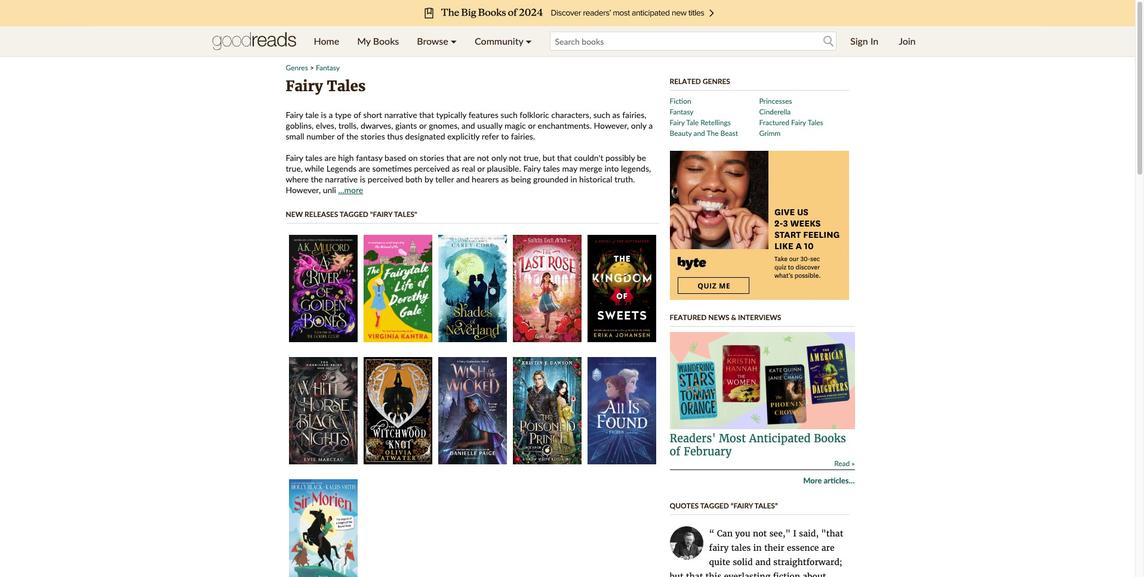 Task type: vqa. For each thing, say whether or not it's contained in the screenshot.
Rate 4 out of 5 Icon
no



Task type: describe. For each thing, give the bounding box(es) containing it.
fairy up being on the top of page
[[523, 164, 541, 174]]

that up teller
[[446, 153, 461, 163]]

new releases tagged "fairy tales"
[[286, 210, 417, 219]]

>
[[310, 63, 314, 72]]

retellings
[[700, 118, 731, 127]]

browse
[[417, 35, 448, 47]]

narrative inside fairy tale is a type of short narrative that typically features such folkloric characters, such as fairies, goblins, elves, trolls, dwarves, giants or gnomes, and usually magic or enchantments. however, only a small number of the stories thus designated explicitly refer to fairies.
[[384, 110, 417, 120]]

1 such from the left
[[501, 110, 518, 120]]

tale
[[686, 118, 699, 127]]

may
[[562, 164, 577, 174]]

this
[[705, 572, 721, 578]]

thus
[[387, 131, 403, 142]]

fiction link
[[670, 97, 691, 106]]

Search books text field
[[550, 32, 837, 51]]

refer
[[482, 131, 499, 142]]

hearers
[[472, 174, 499, 185]]

featured news & interviews link
[[670, 313, 781, 322]]

1 vertical spatial a
[[649, 121, 653, 131]]

tales"
[[394, 210, 417, 219]]

quotes
[[670, 502, 699, 511]]

february
[[684, 445, 732, 459]]

based
[[385, 153, 406, 163]]

of inside readers' most anticipated books of february read »
[[670, 445, 680, 459]]

1 vertical spatial true,
[[286, 164, 303, 174]]

...more
[[338, 185, 363, 195]]

grounded
[[533, 174, 568, 185]]

sir morien: the legend of a knight of the round table image
[[289, 480, 357, 578]]

said,
[[799, 529, 819, 540]]

by
[[425, 174, 433, 185]]

teller
[[435, 174, 454, 185]]

small
[[286, 131, 304, 142]]

fairy down small
[[286, 153, 303, 163]]

designated
[[405, 131, 445, 142]]

0 horizontal spatial or
[[419, 121, 427, 131]]

fairy
[[709, 543, 729, 554]]

typically
[[436, 110, 466, 120]]

advertisement element
[[670, 151, 849, 300]]

sign in
[[850, 35, 878, 47]]

read » link
[[834, 460, 855, 469]]

1 vertical spatial of
[[337, 131, 344, 142]]

1 horizontal spatial not
[[509, 153, 521, 163]]

princesses cinderella fractured fairy tales grimm
[[759, 97, 823, 138]]

more articles…
[[803, 476, 855, 486]]

genres > fantasy fairy tales
[[286, 63, 366, 96]]

articles…
[[824, 476, 855, 486]]

elves,
[[316, 121, 336, 131]]

fantasy inside fiction fantasy fairy tale retellings beauty and the beast
[[670, 107, 694, 116]]

quotes tagged "fairy tales"
[[670, 502, 778, 511]]

are up the legends
[[325, 153, 336, 163]]

enchantments.
[[538, 121, 592, 131]]

are inside can you not see," i said, "that fairy tales in their essence are quite solid and straightforward; but that this everlasting fiction ab
[[821, 543, 834, 554]]

usually
[[477, 121, 502, 131]]

join
[[899, 35, 916, 47]]

features
[[469, 110, 498, 120]]

read
[[834, 460, 850, 469]]

is inside fairy tale is a type of short narrative that typically features such folkloric characters, such as fairies, goblins, elves, trolls, dwarves, giants or gnomes, and usually magic or enchantments. however, only a small number of the stories thus designated explicitly refer to fairies.
[[321, 110, 327, 120]]

essence
[[787, 543, 819, 554]]

historical
[[579, 174, 612, 185]]

featured news & interviews
[[670, 313, 781, 322]]

goblins,
[[286, 121, 314, 131]]

fantasy inside genres > fantasy fairy tales
[[316, 63, 340, 72]]

home
[[314, 35, 339, 47]]

the inside fairy tales are high fantasy based on stories that are not only not true, but that couldn't possibly be true, while legends are sometimes perceived as real or plausible. fairy tales may merge into legends, where the narrative is perceived both by teller and hearers as being grounded in historical truth. however, unli
[[311, 174, 323, 185]]

couldn't
[[574, 153, 603, 163]]

genres link
[[286, 63, 308, 72]]

only inside fairy tales are high fantasy based on stories that are not only not true, but that couldn't possibly be true, while legends are sometimes perceived as real or plausible. fairy tales may merge into legends, where the narrative is perceived both by teller and hearers as being grounded in historical truth. however, unli
[[491, 153, 507, 163]]

beauty and the beast link
[[670, 129, 738, 138]]

unli
[[323, 185, 336, 195]]

is inside fairy tales are high fantasy based on stories that are not only not true, but that couldn't possibly be true, while legends are sometimes perceived as real or plausible. fairy tales may merge into legends, where the narrative is perceived both by teller and hearers as being grounded in historical truth. however, unli
[[360, 174, 366, 185]]

related
[[670, 77, 701, 86]]

readers' most anticipated books of february link
[[670, 432, 846, 459]]

my books
[[357, 35, 399, 47]]

gnomes,
[[429, 121, 459, 131]]

in
[[870, 35, 878, 47]]

into
[[604, 164, 619, 174]]

but inside fairy tales are high fantasy based on stories that are not only not true, but that couldn't possibly be true, while legends are sometimes perceived as real or plausible. fairy tales may merge into legends, where the narrative is perceived both by teller and hearers as being grounded in historical truth. however, unli
[[543, 153, 555, 163]]

1 vertical spatial genres
[[703, 77, 730, 86]]

more
[[803, 476, 822, 486]]

and inside fairy tale is a type of short narrative that typically features such folkloric characters, such as fairies, goblins, elves, trolls, dwarves, giants or gnomes, and usually magic or enchantments. however, only a small number of the stories thus designated explicitly refer to fairies.
[[462, 121, 475, 131]]

cinderella
[[759, 107, 791, 116]]

number
[[306, 131, 335, 142]]

straightforward;
[[773, 558, 842, 568]]

real
[[462, 164, 475, 174]]

white horse black nights (the godkissed bride, #1) image
[[289, 358, 357, 465]]

trolls,
[[338, 121, 358, 131]]

»
[[852, 460, 855, 469]]

can
[[717, 529, 733, 540]]

fantasy
[[356, 153, 382, 163]]

2 vertical spatial as
[[501, 174, 509, 185]]

fairy tale retellings link
[[670, 118, 731, 127]]

cinderella link
[[759, 107, 791, 116]]

legends,
[[621, 164, 651, 174]]

however, inside fairy tale is a type of short narrative that typically features such folkloric characters, such as fairies, goblins, elves, trolls, dwarves, giants or gnomes, and usually magic or enchantments. however, only a small number of the stories thus designated explicitly refer to fairies.
[[594, 121, 629, 131]]

tales"
[[754, 502, 778, 511]]

fiction fantasy fairy tale retellings beauty and the beast
[[670, 97, 738, 138]]

all is found: a frozen anthology (frozen anthology, 10) image
[[587, 358, 656, 465]]

genres inside genres > fantasy fairy tales
[[286, 63, 308, 72]]

stories inside fairy tale is a type of short narrative that typically features such folkloric characters, such as fairies, goblins, elves, trolls, dwarves, giants or gnomes, and usually magic or enchantments. however, only a small number of the stories thus designated explicitly refer to fairies.
[[361, 131, 385, 142]]

the poisoned prince image
[[513, 358, 581, 465]]

browse ▾ button
[[408, 26, 466, 56]]

0 horizontal spatial tales
[[305, 153, 322, 163]]

can you not see," i said, "that fairy tales in their essence are quite solid and straightforward; but that this everlasting fiction ab
[[670, 529, 843, 578]]



Task type: locate. For each thing, give the bounding box(es) containing it.
quotes tagged "fairy tales" link
[[670, 502, 778, 511]]

of up the trolls, in the left top of the page
[[354, 110, 361, 120]]

fairy inside fairy tale is a type of short narrative that typically features such folkloric characters, such as fairies, goblins, elves, trolls, dwarves, giants or gnomes, and usually magic or enchantments. however, only a small number of the stories thus designated explicitly refer to fairies.
[[286, 110, 303, 120]]

tale
[[305, 110, 319, 120]]

featured
[[670, 313, 707, 322]]

releases
[[305, 210, 338, 219]]

tales inside can you not see," i said, "that fairy tales in their essence are quite solid and straightforward; but that this everlasting fiction ab
[[731, 543, 751, 554]]

1 horizontal spatial genres
[[703, 77, 730, 86]]

0 horizontal spatial as
[[452, 164, 460, 174]]

giants
[[395, 121, 417, 131]]

narrative up "giants"
[[384, 110, 417, 120]]

narrative down the legends
[[325, 174, 358, 185]]

1 ▾ from the left
[[451, 35, 457, 47]]

▾ right community
[[526, 35, 532, 47]]

1 horizontal spatial but
[[670, 572, 683, 578]]

as left fairies,
[[612, 110, 620, 120]]

1 horizontal spatial fantasy
[[670, 107, 694, 116]]

tagged left the ""fairy"
[[700, 502, 729, 511]]

▾ inside dropdown button
[[451, 35, 457, 47]]

not up hearers
[[477, 153, 489, 163]]

but inside can you not see," i said, "that fairy tales in their essence are quite solid and straightforward; but that this everlasting fiction ab
[[670, 572, 683, 578]]

genres right related
[[703, 77, 730, 86]]

1 horizontal spatial tales
[[543, 164, 560, 174]]

0 vertical spatial of
[[354, 110, 361, 120]]

that up the "may"
[[557, 153, 572, 163]]

new
[[286, 210, 303, 219]]

and up explicitly
[[462, 121, 475, 131]]

the
[[707, 129, 719, 138]]

"
[[709, 529, 717, 540]]

1 vertical spatial narrative
[[325, 174, 358, 185]]

true, down fairies.
[[523, 153, 540, 163]]

2 horizontal spatial of
[[670, 445, 680, 459]]

0 vertical spatial as
[[612, 110, 620, 120]]

0 horizontal spatial tales
[[327, 77, 366, 96]]

true, up 'where'
[[286, 164, 303, 174]]

0 vertical spatial genres
[[286, 63, 308, 72]]

fairy right fractured
[[791, 118, 806, 127]]

0 horizontal spatial true,
[[286, 164, 303, 174]]

sign in link
[[841, 26, 887, 56]]

0 horizontal spatial the
[[311, 174, 323, 185]]

the witchwood knot image
[[363, 358, 432, 465]]

Search for books to add to your shelves search field
[[550, 32, 837, 51]]

of left "february"
[[670, 445, 680, 459]]

1 vertical spatial tagged
[[700, 502, 729, 511]]

the most anticipated books of 2024 image
[[90, 0, 1045, 26]]

or for typically
[[528, 121, 536, 131]]

1 horizontal spatial true,
[[523, 153, 540, 163]]

1 vertical spatial as
[[452, 164, 460, 174]]

and down real
[[456, 174, 470, 185]]

0 vertical spatial stories
[[361, 131, 385, 142]]

the down the trolls, in the left top of the page
[[346, 131, 358, 142]]

tales right fractured
[[808, 118, 823, 127]]

0 horizontal spatial a
[[329, 110, 333, 120]]

being
[[511, 174, 531, 185]]

"fairy
[[731, 502, 753, 511]]

or down folkloric
[[528, 121, 536, 131]]

0 horizontal spatial not
[[477, 153, 489, 163]]

▾ right browse
[[451, 35, 457, 47]]

the fairytale life of dorothy gale image
[[363, 235, 432, 343]]

0 horizontal spatial fantasy
[[316, 63, 340, 72]]

perceived down sometimes at the top left
[[368, 174, 403, 185]]

perceived
[[414, 164, 450, 174], [368, 174, 403, 185]]

▾ for browse ▾
[[451, 35, 457, 47]]

only
[[631, 121, 646, 131], [491, 153, 507, 163]]

where
[[286, 174, 309, 185]]

0 horizontal spatial only
[[491, 153, 507, 163]]

1 horizontal spatial stories
[[420, 153, 444, 163]]

in inside fairy tales are high fantasy based on stories that are not only not true, but that couldn't possibly be true, while legends are sometimes perceived as real or plausible. fairy tales may merge into legends, where the narrative is perceived both by teller and hearers as being grounded in historical truth. however, unli
[[570, 174, 577, 185]]

not right the you
[[753, 529, 767, 540]]

fiction
[[670, 97, 691, 106]]

possibly
[[605, 153, 635, 163]]

0 horizontal spatial fantasy link
[[316, 63, 340, 72]]

the last rose (sisters ever after #4) image
[[513, 235, 581, 343]]

that inside fairy tale is a type of short narrative that typically features such folkloric characters, such as fairies, goblins, elves, trolls, dwarves, giants or gnomes, and usually magic or enchantments. however, only a small number of the stories thus designated explicitly refer to fairies.
[[419, 110, 434, 120]]

a left beauty
[[649, 121, 653, 131]]

are down fantasy
[[359, 164, 370, 174]]

such
[[501, 110, 518, 120], [593, 110, 610, 120]]

or up designated
[[419, 121, 427, 131]]

1 vertical spatial books
[[814, 432, 846, 446]]

0 horizontal spatial narrative
[[325, 174, 358, 185]]

0 vertical spatial a
[[329, 110, 333, 120]]

0 horizontal spatial perceived
[[368, 174, 403, 185]]

0 vertical spatial narrative
[[384, 110, 417, 120]]

1 horizontal spatial only
[[631, 121, 646, 131]]

0 vertical spatial only
[[631, 121, 646, 131]]

0 vertical spatial tales
[[305, 153, 322, 163]]

0 horizontal spatial of
[[337, 131, 344, 142]]

everlasting
[[724, 572, 770, 578]]

1 vertical spatial is
[[360, 174, 366, 185]]

and down their
[[755, 558, 771, 568]]

my books link
[[348, 26, 408, 56]]

1 vertical spatial stories
[[420, 153, 444, 163]]

1 vertical spatial tales
[[543, 164, 560, 174]]

are
[[325, 153, 336, 163], [463, 153, 475, 163], [359, 164, 370, 174], [821, 543, 834, 554]]

fantasy link down the fiction link
[[670, 107, 694, 116]]

fairy inside fiction fantasy fairy tale retellings beauty and the beast
[[670, 118, 685, 127]]

1 vertical spatial perceived
[[368, 174, 403, 185]]

in
[[570, 174, 577, 185], [753, 543, 762, 554]]

of
[[354, 110, 361, 120], [337, 131, 344, 142], [670, 445, 680, 459]]

books inside readers' most anticipated books of february read »
[[814, 432, 846, 446]]

1 vertical spatial tales
[[808, 118, 823, 127]]

only up plausible. in the top left of the page
[[491, 153, 507, 163]]

0 horizontal spatial genres
[[286, 63, 308, 72]]

see,"
[[769, 529, 791, 540]]

fairy inside genres > fantasy fairy tales
[[286, 77, 323, 96]]

sometimes
[[372, 164, 412, 174]]

on
[[408, 153, 418, 163]]

tales up grounded
[[543, 164, 560, 174]]

or
[[419, 121, 427, 131], [528, 121, 536, 131], [477, 164, 485, 174]]

but up grounded
[[543, 153, 555, 163]]

0 vertical spatial but
[[543, 153, 555, 163]]

fantasy link right > on the top
[[316, 63, 340, 72]]

while
[[305, 164, 324, 174]]

is up elves,
[[321, 110, 327, 120]]

2 ▾ from the left
[[526, 35, 532, 47]]

stories inside fairy tales are high fantasy based on stories that are not only not true, but that couldn't possibly be true, while legends are sometimes perceived as real or plausible. fairy tales may merge into legends, where the narrative is perceived both by teller and hearers as being grounded in historical truth. however, unli
[[420, 153, 444, 163]]

1 horizontal spatial books
[[814, 432, 846, 446]]

0 vertical spatial true,
[[523, 153, 540, 163]]

"fairy
[[370, 210, 392, 219]]

0 vertical spatial in
[[570, 174, 577, 185]]

are down "that
[[821, 543, 834, 554]]

community ▾
[[475, 35, 532, 47]]

genres left > on the top
[[286, 63, 308, 72]]

stories right on
[[420, 153, 444, 163]]

fairies.
[[511, 131, 535, 142]]

join link
[[890, 26, 925, 56]]

but down g.k. chesterton image
[[670, 572, 683, 578]]

anticipated
[[749, 432, 811, 446]]

readers' most anticipated books of february read »
[[670, 432, 855, 469]]

that left this
[[686, 572, 703, 578]]

1 vertical spatial the
[[311, 174, 323, 185]]

tales inside princesses cinderella fractured fairy tales grimm
[[808, 118, 823, 127]]

2 vertical spatial of
[[670, 445, 680, 459]]

2 horizontal spatial as
[[612, 110, 620, 120]]

1 vertical spatial fantasy link
[[670, 107, 694, 116]]

fantasy right > on the top
[[316, 63, 340, 72]]

fiction
[[773, 572, 800, 578]]

0 horizontal spatial in
[[570, 174, 577, 185]]

1 horizontal spatial the
[[346, 131, 358, 142]]

plausible.
[[487, 164, 521, 174]]

0 vertical spatial tagged
[[340, 210, 368, 219]]

1 horizontal spatial ▾
[[526, 35, 532, 47]]

0 vertical spatial fantasy link
[[316, 63, 340, 72]]

only inside fairy tale is a type of short narrative that typically features such folkloric characters, such as fairies, goblins, elves, trolls, dwarves, giants or gnomes, and usually magic or enchantments. however, only a small number of the stories thus designated explicitly refer to fairies.
[[631, 121, 646, 131]]

books right my
[[373, 35, 399, 47]]

however,
[[594, 121, 629, 131], [286, 185, 321, 195]]

related genres
[[670, 77, 730, 86]]

1 horizontal spatial is
[[360, 174, 366, 185]]

fairy up goblins,
[[286, 110, 303, 120]]

not inside can you not see," i said, "that fairy tales in their essence are quite solid and straightforward; but that this everlasting fiction ab
[[753, 529, 767, 540]]

short
[[363, 110, 382, 120]]

0 horizontal spatial is
[[321, 110, 327, 120]]

i
[[793, 529, 796, 540]]

2 horizontal spatial tales
[[731, 543, 751, 554]]

tales up type
[[327, 77, 366, 96]]

0 vertical spatial fantasy
[[316, 63, 340, 72]]

fairy down genres link
[[286, 77, 323, 96]]

a river of golden bones (the golden court, #1) image
[[289, 235, 357, 343]]

is
[[321, 110, 327, 120], [360, 174, 366, 185]]

only down fairies,
[[631, 121, 646, 131]]

as left real
[[452, 164, 460, 174]]

g.k. chesterton image
[[670, 527, 703, 561]]

shades of neverland image
[[438, 235, 507, 343]]

wish of the wicked (wish of the wicked, #1) image
[[438, 358, 507, 465]]

you
[[735, 529, 750, 540]]

0 horizontal spatial books
[[373, 35, 399, 47]]

▾ for community ▾
[[526, 35, 532, 47]]

true,
[[523, 153, 540, 163], [286, 164, 303, 174]]

sign
[[850, 35, 868, 47]]

1 horizontal spatial in
[[753, 543, 762, 554]]

narrative
[[384, 110, 417, 120], [325, 174, 358, 185]]

truth.
[[615, 174, 635, 185]]

0 vertical spatial perceived
[[414, 164, 450, 174]]

1 horizontal spatial narrative
[[384, 110, 417, 120]]

in down the "may"
[[570, 174, 577, 185]]

menu
[[305, 26, 541, 56]]

however, inside fairy tales are high fantasy based on stories that are not only not true, but that couldn't possibly be true, while legends are sometimes perceived as real or plausible. fairy tales may merge into legends, where the narrative is perceived both by teller and hearers as being grounded in historical truth. however, unli
[[286, 185, 321, 195]]

not up plausible. in the top left of the page
[[509, 153, 521, 163]]

0 vertical spatial tales
[[327, 77, 366, 96]]

as
[[612, 110, 620, 120], [452, 164, 460, 174], [501, 174, 509, 185]]

is up ...more
[[360, 174, 366, 185]]

...more link
[[338, 185, 363, 195]]

however, down fairies,
[[594, 121, 629, 131]]

stories down the dwarves,
[[361, 131, 385, 142]]

fairy
[[286, 77, 323, 96], [286, 110, 303, 120], [670, 118, 685, 127], [791, 118, 806, 127], [286, 153, 303, 163], [523, 164, 541, 174]]

menu containing home
[[305, 26, 541, 56]]

fractured
[[759, 118, 789, 127]]

tales for genres > fantasy fairy tales
[[327, 77, 366, 96]]

fairy up beauty
[[670, 118, 685, 127]]

tagged down the ...more link
[[340, 210, 368, 219]]

1 horizontal spatial or
[[477, 164, 485, 174]]

to
[[501, 131, 509, 142]]

that up "gnomes,"
[[419, 110, 434, 120]]

be
[[637, 153, 646, 163]]

1 horizontal spatial a
[[649, 121, 653, 131]]

community ▾ button
[[466, 26, 541, 56]]

merge
[[579, 164, 602, 174]]

0 horizontal spatial tagged
[[340, 210, 368, 219]]

or inside fairy tales are high fantasy based on stories that are not only not true, but that couldn't possibly be true, while legends are sometimes perceived as real or plausible. fairy tales may merge into legends, where the narrative is perceived both by teller and hearers as being grounded in historical truth. however, unli
[[477, 164, 485, 174]]

tales inside genres > fantasy fairy tales
[[327, 77, 366, 96]]

the down the while
[[311, 174, 323, 185]]

in left their
[[753, 543, 762, 554]]

0 vertical spatial is
[[321, 110, 327, 120]]

1 vertical spatial in
[[753, 543, 762, 554]]

0 vertical spatial the
[[346, 131, 358, 142]]

in inside can you not see," i said, "that fairy tales in their essence are quite solid and straightforward; but that this everlasting fiction ab
[[753, 543, 762, 554]]

1 horizontal spatial such
[[593, 110, 610, 120]]

0 horizontal spatial however,
[[286, 185, 321, 195]]

1 horizontal spatial perceived
[[414, 164, 450, 174]]

and inside can you not see," i said, "that fairy tales in their essence are quite solid and straightforward; but that this everlasting fiction ab
[[755, 558, 771, 568]]

0 horizontal spatial stories
[[361, 131, 385, 142]]

and inside fiction fantasy fairy tale retellings beauty and the beast
[[693, 129, 705, 138]]

a up elves,
[[329, 110, 333, 120]]

"that
[[821, 529, 843, 540]]

dwarves,
[[361, 121, 393, 131]]

are up real
[[463, 153, 475, 163]]

or for are
[[477, 164, 485, 174]]

0 vertical spatial however,
[[594, 121, 629, 131]]

however, down 'where'
[[286, 185, 321, 195]]

perceived up by at the left top
[[414, 164, 450, 174]]

1 horizontal spatial tagged
[[700, 502, 729, 511]]

fantasy down the fiction link
[[670, 107, 694, 116]]

as inside fairy tale is a type of short narrative that typically features such folkloric characters, such as fairies, goblins, elves, trolls, dwarves, giants or gnomes, and usually magic or enchantments. however, only a small number of the stories thus designated explicitly refer to fairies.
[[612, 110, 620, 120]]

grimm
[[759, 129, 780, 138]]

such right characters,
[[593, 110, 610, 120]]

and down fairy tale retellings link
[[693, 129, 705, 138]]

my
[[357, 35, 371, 47]]

interviews
[[738, 313, 781, 322]]

or up hearers
[[477, 164, 485, 174]]

1 horizontal spatial as
[[501, 174, 509, 185]]

1 vertical spatial fantasy
[[670, 107, 694, 116]]

1 vertical spatial only
[[491, 153, 507, 163]]

tales up the while
[[305, 153, 322, 163]]

as down plausible. in the top left of the page
[[501, 174, 509, 185]]

fairy inside princesses cinderella fractured fairy tales grimm
[[791, 118, 806, 127]]

legends
[[326, 164, 357, 174]]

characters,
[[551, 110, 591, 120]]

1 horizontal spatial of
[[354, 110, 361, 120]]

news
[[708, 313, 729, 322]]

explicitly
[[447, 131, 480, 142]]

2 horizontal spatial not
[[753, 529, 767, 540]]

type
[[335, 110, 351, 120]]

readers' most anticipated books of february image
[[670, 333, 855, 430]]

0 vertical spatial books
[[373, 35, 399, 47]]

&
[[731, 313, 736, 322]]

the inside fairy tale is a type of short narrative that typically features such folkloric characters, such as fairies, goblins, elves, trolls, dwarves, giants or gnomes, and usually magic or enchantments. however, only a small number of the stories thus designated explicitly refer to fairies.
[[346, 131, 358, 142]]

1 horizontal spatial however,
[[594, 121, 629, 131]]

tales
[[327, 77, 366, 96], [808, 118, 823, 127]]

books
[[373, 35, 399, 47], [814, 432, 846, 446]]

2 such from the left
[[593, 110, 610, 120]]

browse ▾
[[417, 35, 457, 47]]

▾ inside 'popup button'
[[526, 35, 532, 47]]

the kingdom of sweets image
[[587, 235, 656, 343]]

narrative inside fairy tales are high fantasy based on stories that are not only not true, but that couldn't possibly be true, while legends are sometimes perceived as real or plausible. fairy tales may merge into legends, where the narrative is perceived both by teller and hearers as being grounded in historical truth. however, unli
[[325, 174, 358, 185]]

2 horizontal spatial or
[[528, 121, 536, 131]]

1 horizontal spatial fantasy link
[[670, 107, 694, 116]]

tales for princesses cinderella fractured fairy tales grimm
[[808, 118, 823, 127]]

1 vertical spatial however,
[[286, 185, 321, 195]]

fantasy link
[[316, 63, 340, 72], [670, 107, 694, 116]]

0 horizontal spatial ▾
[[451, 35, 457, 47]]

0 horizontal spatial such
[[501, 110, 518, 120]]

of down the trolls, in the left top of the page
[[337, 131, 344, 142]]

2 vertical spatial tales
[[731, 543, 751, 554]]

and inside fairy tales are high fantasy based on stories that are not only not true, but that couldn't possibly be true, while legends are sometimes perceived as real or plausible. fairy tales may merge into legends, where the narrative is perceived both by teller and hearers as being grounded in historical truth. however, unli
[[456, 174, 470, 185]]

1 horizontal spatial tales
[[808, 118, 823, 127]]

fairy tales are high fantasy based on stories that are not only not true, but that couldn't possibly be true, while legends are sometimes perceived as real or plausible. fairy tales may merge into legends, where the narrative is perceived both by teller and hearers as being grounded in historical truth. however, unli
[[286, 153, 651, 195]]

1 vertical spatial but
[[670, 572, 683, 578]]

0 horizontal spatial but
[[543, 153, 555, 163]]

such up magic
[[501, 110, 518, 120]]

that inside can you not see," i said, "that fairy tales in their essence are quite solid and straightforward; but that this everlasting fiction ab
[[686, 572, 703, 578]]

tales up solid
[[731, 543, 751, 554]]

genres
[[286, 63, 308, 72], [703, 77, 730, 86]]

books up read
[[814, 432, 846, 446]]

beauty
[[670, 129, 692, 138]]

both
[[405, 174, 422, 185]]



